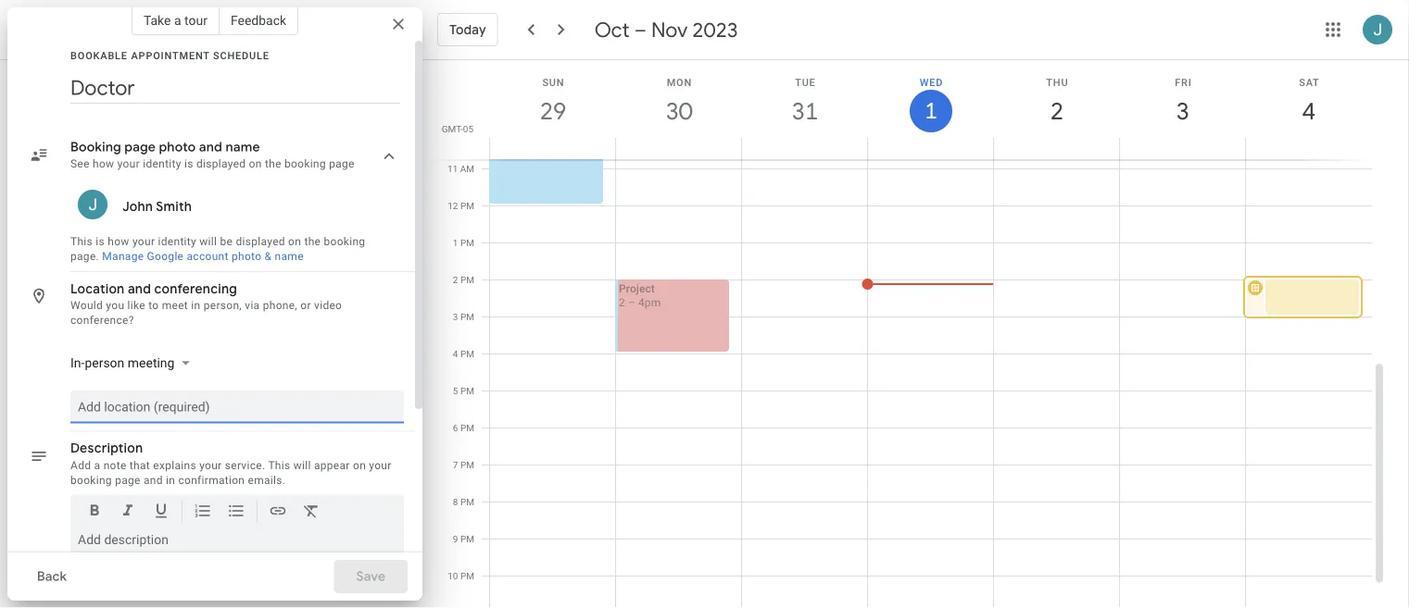 Task type: describe. For each thing, give the bounding box(es) containing it.
today button
[[437, 7, 498, 52]]

location and conferencing would you like to meet in person, via phone, or video conference?
[[70, 281, 342, 327]]

back
[[37, 569, 67, 586]]

sat 4
[[1300, 76, 1320, 127]]

wednesday, november 1, today element
[[910, 90, 953, 133]]

bookable appointment schedule
[[70, 50, 270, 61]]

back button
[[22, 555, 82, 600]]

and inside the booking page photo and name see how your identity is displayed on the booking page
[[199, 139, 222, 156]]

Description text field
[[78, 532, 397, 609]]

pm for 5 pm
[[461, 386, 475, 397]]

manage
[[102, 250, 144, 263]]

your inside the booking page photo and name see how your identity is displayed on the booking page
[[117, 158, 140, 171]]

schedule
[[213, 50, 270, 61]]

tue
[[795, 76, 816, 88]]

booking inside this is how your identity will be displayed on the booking page.
[[324, 235, 366, 248]]

pm for 9 pm
[[461, 534, 475, 545]]

&
[[265, 250, 272, 263]]

manage google account photo & name link
[[102, 250, 304, 263]]

0 vertical spatial –
[[635, 17, 647, 43]]

is inside this is how your identity will be displayed on the booking page.
[[96, 235, 105, 248]]

wed
[[920, 76, 944, 88]]

7 pm
[[453, 460, 475, 471]]

project 2 – 4pm
[[619, 283, 661, 310]]

appointment
[[131, 50, 210, 61]]

confirmation
[[178, 474, 245, 487]]

see
[[70, 158, 90, 171]]

9 pm
[[453, 534, 475, 545]]

take a tour button
[[132, 6, 220, 35]]

take
[[144, 13, 171, 28]]

sunday, october 29 element
[[532, 90, 575, 133]]

am
[[460, 164, 475, 175]]

feedback button
[[220, 6, 299, 35]]

10 pm
[[448, 571, 475, 583]]

that
[[130, 459, 150, 472]]

3 inside fri 3
[[1176, 96, 1189, 127]]

the inside this is how your identity will be displayed on the booking page.
[[304, 235, 321, 248]]

a inside button
[[174, 13, 181, 28]]

– inside the project 2 – 4pm
[[628, 297, 636, 310]]

displayed inside this is how your identity will be displayed on the booking page.
[[236, 235, 285, 248]]

pm for 4 pm
[[461, 349, 475, 360]]

mon 30
[[665, 76, 692, 127]]

thursday, november 2 element
[[1036, 90, 1079, 133]]

is inside the booking page photo and name see how your identity is displayed on the booking page
[[184, 158, 193, 171]]

pm for 6 pm
[[461, 423, 475, 434]]

pm for 10 pm
[[461, 571, 475, 583]]

gmt-
[[442, 123, 463, 134]]

underline image
[[152, 502, 171, 524]]

tue 31
[[791, 76, 818, 127]]

this is how your identity will be displayed on the booking page.
[[70, 235, 366, 263]]

feedback
[[231, 13, 287, 28]]

1 inside wed 1
[[924, 96, 937, 126]]

meet
[[162, 299, 188, 312]]

4 pm
[[453, 349, 475, 360]]

remove formatting image
[[302, 502, 321, 524]]

in-
[[70, 355, 85, 371]]

6
[[453, 423, 458, 434]]

bulleted list image
[[227, 502, 246, 524]]

and inside location and conferencing would you like to meet in person, via phone, or video conference?
[[128, 281, 151, 298]]

3 pm
[[453, 312, 475, 323]]

booking page photo and name see how your identity is displayed on the booking page
[[70, 139, 355, 171]]

4pm
[[639, 297, 661, 310]]

Add title text field
[[70, 74, 400, 102]]

5
[[453, 386, 458, 397]]

insert link image
[[269, 502, 287, 524]]

2 column header
[[994, 60, 1121, 160]]

0 horizontal spatial 3
[[453, 312, 458, 323]]

identity inside the booking page photo and name see how your identity is displayed on the booking page
[[143, 158, 181, 171]]

project
[[619, 283, 655, 296]]

appear
[[314, 459, 350, 472]]

10
[[448, 571, 458, 583]]

monday, october 30 element
[[658, 90, 701, 133]]

sun 29
[[539, 76, 565, 127]]

11
[[448, 164, 458, 175]]

person,
[[204, 299, 242, 312]]

john smith
[[122, 198, 192, 215]]

be
[[220, 235, 233, 248]]

mon
[[667, 76, 692, 88]]

30
[[665, 96, 691, 127]]

booking for that
[[70, 474, 112, 487]]

john
[[122, 198, 153, 215]]

formatting options toolbar
[[70, 495, 404, 535]]

8
[[453, 497, 458, 508]]

or
[[301, 299, 311, 312]]

gmt-05
[[442, 123, 474, 134]]

today
[[450, 21, 486, 38]]

fri
[[1175, 76, 1193, 88]]

tour
[[184, 13, 208, 28]]

0 horizontal spatial 4
[[453, 349, 458, 360]]

name inside the booking page photo and name see how your identity is displayed on the booking page
[[226, 139, 260, 156]]

description add a note that explains your service. this will appear on your booking page and in confirmation emails.
[[70, 441, 392, 487]]

this inside description add a note that explains your service. this will appear on your booking page and in confirmation emails.
[[268, 459, 291, 472]]

your right "appear"
[[369, 459, 392, 472]]

google
[[147, 250, 184, 263]]

in inside description add a note that explains your service. this will appear on your booking page and in confirmation emails.
[[166, 474, 175, 487]]

note
[[103, 459, 127, 472]]

bookable
[[70, 50, 128, 61]]

booking
[[70, 139, 121, 156]]

photo inside the booking page photo and name see how your identity is displayed on the booking page
[[159, 139, 196, 156]]

1 vertical spatial photo
[[232, 250, 262, 263]]

like
[[128, 299, 145, 312]]

1 pm
[[453, 238, 475, 249]]

to
[[148, 299, 159, 312]]

page.
[[70, 250, 99, 263]]

how inside the booking page photo and name see how your identity is displayed on the booking page
[[93, 158, 114, 171]]

in-person meeting button
[[63, 347, 197, 380]]



Task type: vqa. For each thing, say whether or not it's contained in the screenshot.


Task type: locate. For each thing, give the bounding box(es) containing it.
0 horizontal spatial 2
[[453, 275, 458, 286]]

sun
[[543, 76, 565, 88]]

0 horizontal spatial a
[[94, 459, 100, 472]]

how inside this is how your identity will be displayed on the booking page.
[[108, 235, 129, 248]]

on for that
[[353, 459, 366, 472]]

2 for 2
[[1050, 96, 1063, 127]]

pm for 7 pm
[[461, 460, 475, 471]]

numbered list image
[[194, 502, 212, 524]]

add
[[70, 459, 91, 472]]

pm for 3 pm
[[461, 312, 475, 323]]

1 vertical spatial displayed
[[236, 235, 285, 248]]

1 vertical spatial identity
[[158, 235, 197, 248]]

thu 2
[[1047, 76, 1069, 127]]

description
[[70, 441, 143, 457]]

identity up 'google'
[[158, 235, 197, 248]]

9 pm from the top
[[461, 497, 475, 508]]

05
[[463, 123, 474, 134]]

will inside description add a note that explains your service. this will appear on your booking page and in confirmation emails.
[[294, 459, 311, 472]]

1 vertical spatial 4
[[453, 349, 458, 360]]

booking for name
[[285, 158, 326, 171]]

0 vertical spatial in
[[191, 299, 201, 312]]

1 vertical spatial in
[[166, 474, 175, 487]]

2 for 2 – 4pm
[[619, 297, 626, 310]]

1 pm from the top
[[461, 201, 475, 212]]

bold image
[[85, 502, 104, 524]]

0 vertical spatial and
[[199, 139, 222, 156]]

your down booking
[[117, 158, 140, 171]]

italic image
[[119, 502, 137, 524]]

will up account
[[200, 235, 217, 248]]

1 vertical spatial 1
[[453, 238, 458, 249]]

in-person meeting
[[70, 355, 175, 371]]

1 vertical spatial is
[[96, 235, 105, 248]]

31 column header
[[742, 60, 868, 160]]

your up confirmation
[[199, 459, 222, 472]]

the down add title text field
[[265, 158, 282, 171]]

4 up 5 on the left of the page
[[453, 349, 458, 360]]

the up or
[[304, 235, 321, 248]]

pm down 1 pm
[[461, 275, 475, 286]]

pm for 1 pm
[[461, 238, 475, 249]]

fri 3
[[1175, 76, 1193, 127]]

1 horizontal spatial will
[[294, 459, 311, 472]]

name down add title text field
[[226, 139, 260, 156]]

pm for 8 pm
[[461, 497, 475, 508]]

2 down 1 pm
[[453, 275, 458, 286]]

you
[[106, 299, 125, 312]]

12
[[448, 201, 458, 212]]

1 horizontal spatial a
[[174, 13, 181, 28]]

1 vertical spatial how
[[108, 235, 129, 248]]

is up page.
[[96, 235, 105, 248]]

4 column header
[[1246, 60, 1373, 160]]

1 down wed
[[924, 96, 937, 126]]

pm right 9
[[461, 534, 475, 545]]

0 vertical spatial how
[[93, 158, 114, 171]]

0 horizontal spatial photo
[[159, 139, 196, 156]]

this up page.
[[70, 235, 93, 248]]

smith
[[156, 198, 192, 215]]

1 vertical spatial and
[[128, 281, 151, 298]]

pm right 7
[[461, 460, 475, 471]]

service.
[[225, 459, 265, 472]]

0 vertical spatial booking
[[285, 158, 326, 171]]

29 column header
[[489, 60, 616, 160]]

in down conferencing
[[191, 299, 201, 312]]

page
[[125, 139, 156, 156], [329, 158, 355, 171], [115, 474, 141, 487]]

this inside this is how your identity will be displayed on the booking page.
[[70, 235, 93, 248]]

3 down 2 pm on the top left of page
[[453, 312, 458, 323]]

page for description
[[115, 474, 141, 487]]

3 down fri in the right top of the page
[[1176, 96, 1189, 127]]

7 pm from the top
[[461, 423, 475, 434]]

on right "appear"
[[353, 459, 366, 472]]

on for name
[[249, 158, 262, 171]]

is up smith
[[184, 158, 193, 171]]

booking inside the booking page photo and name see how your identity is displayed on the booking page
[[285, 158, 326, 171]]

photo up smith
[[159, 139, 196, 156]]

pm down 3 pm
[[461, 349, 475, 360]]

displayed down add title text field
[[196, 158, 246, 171]]

8 pm from the top
[[461, 460, 475, 471]]

5 pm from the top
[[461, 349, 475, 360]]

2023
[[693, 17, 738, 43]]

3 pm from the top
[[461, 275, 475, 286]]

would
[[70, 299, 103, 312]]

1 horizontal spatial name
[[275, 250, 304, 263]]

2 pm from the top
[[461, 238, 475, 249]]

1
[[924, 96, 937, 126], [453, 238, 458, 249]]

identity up john smith
[[143, 158, 181, 171]]

0 horizontal spatial is
[[96, 235, 105, 248]]

1 vertical spatial –
[[628, 297, 636, 310]]

emails.
[[248, 474, 286, 487]]

2 vertical spatial on
[[353, 459, 366, 472]]

1 vertical spatial the
[[304, 235, 321, 248]]

name
[[226, 139, 260, 156], [275, 250, 304, 263]]

pm right 10 at the left bottom of page
[[461, 571, 475, 583]]

on inside this is how your identity will be displayed on the booking page.
[[288, 235, 301, 248]]

pm down 2 pm on the top left of page
[[461, 312, 475, 323]]

1 horizontal spatial 2
[[619, 297, 626, 310]]

2 inside "thu 2"
[[1050, 96, 1063, 127]]

pm right 5 on the left of the page
[[461, 386, 475, 397]]

3
[[1176, 96, 1189, 127], [453, 312, 458, 323]]

0 vertical spatial page
[[125, 139, 156, 156]]

video
[[314, 299, 342, 312]]

0 horizontal spatial this
[[70, 235, 93, 248]]

via
[[245, 299, 260, 312]]

will inside this is how your identity will be displayed on the booking page.
[[200, 235, 217, 248]]

1 horizontal spatial photo
[[232, 250, 262, 263]]

the inside the booking page photo and name see how your identity is displayed on the booking page
[[265, 158, 282, 171]]

6 pm
[[453, 423, 475, 434]]

on inside the booking page photo and name see how your identity is displayed on the booking page
[[249, 158, 262, 171]]

the
[[265, 158, 282, 171], [304, 235, 321, 248]]

on inside description add a note that explains your service. this will appear on your booking page and in confirmation emails.
[[353, 459, 366, 472]]

– right "oct"
[[635, 17, 647, 43]]

saturday, november 4 element
[[1288, 90, 1331, 133]]

pm right 12
[[461, 201, 475, 212]]

this
[[70, 235, 93, 248], [268, 459, 291, 472]]

31
[[791, 96, 818, 127]]

page for booking
[[329, 158, 355, 171]]

2 vertical spatial booking
[[70, 474, 112, 487]]

1 horizontal spatial this
[[268, 459, 291, 472]]

0 vertical spatial 2
[[1050, 96, 1063, 127]]

on
[[249, 158, 262, 171], [288, 235, 301, 248], [353, 459, 366, 472]]

location
[[70, 281, 125, 298]]

0 vertical spatial name
[[226, 139, 260, 156]]

1 column header
[[868, 60, 995, 160]]

thu
[[1047, 76, 1069, 88]]

pm right 6
[[461, 423, 475, 434]]

1 vertical spatial this
[[268, 459, 291, 472]]

0 vertical spatial is
[[184, 158, 193, 171]]

1 horizontal spatial 4
[[1302, 96, 1315, 127]]

nov
[[652, 17, 688, 43]]

and down that
[[144, 474, 163, 487]]

displayed
[[196, 158, 246, 171], [236, 235, 285, 248]]

take a tour
[[144, 13, 208, 28]]

a left tour
[[174, 13, 181, 28]]

0 vertical spatial will
[[200, 235, 217, 248]]

0 vertical spatial this
[[70, 235, 93, 248]]

2 horizontal spatial on
[[353, 459, 366, 472]]

Location text field
[[78, 391, 397, 424]]

8 pm
[[453, 497, 475, 508]]

is
[[184, 158, 193, 171], [96, 235, 105, 248]]

oct
[[595, 17, 630, 43]]

friday, november 3 element
[[1162, 90, 1205, 133]]

will left "appear"
[[294, 459, 311, 472]]

and inside description add a note that explains your service. this will appear on your booking page and in confirmation emails.
[[144, 474, 163, 487]]

conferencing
[[154, 281, 237, 298]]

6 pm from the top
[[461, 386, 475, 397]]

3 column header
[[1120, 60, 1247, 160]]

4 down "sat"
[[1302, 96, 1315, 127]]

1 horizontal spatial 1
[[924, 96, 937, 126]]

sat
[[1300, 76, 1320, 88]]

1 vertical spatial 2
[[453, 275, 458, 286]]

on up or
[[288, 235, 301, 248]]

oct – nov 2023
[[595, 17, 738, 43]]

in down explains
[[166, 474, 175, 487]]

pm right 8
[[461, 497, 475, 508]]

11 am
[[448, 164, 475, 175]]

2 down project
[[619, 297, 626, 310]]

2 pm
[[453, 275, 475, 286]]

account
[[187, 250, 229, 263]]

1 vertical spatial a
[[94, 459, 100, 472]]

explains
[[153, 459, 196, 472]]

1 horizontal spatial on
[[288, 235, 301, 248]]

0 horizontal spatial in
[[166, 474, 175, 487]]

2 inside the project 2 – 4pm
[[619, 297, 626, 310]]

0 vertical spatial a
[[174, 13, 181, 28]]

wed 1
[[920, 76, 944, 126]]

1 vertical spatial name
[[275, 250, 304, 263]]

4 inside sat 4
[[1302, 96, 1315, 127]]

0 vertical spatial 1
[[924, 96, 937, 126]]

a
[[174, 13, 181, 28], [94, 459, 100, 472]]

2 vertical spatial 2
[[619, 297, 626, 310]]

2 down thu
[[1050, 96, 1063, 127]]

page inside description add a note that explains your service. this will appear on your booking page and in confirmation emails.
[[115, 474, 141, 487]]

how down booking
[[93, 158, 114, 171]]

displayed inside the booking page photo and name see how your identity is displayed on the booking page
[[196, 158, 246, 171]]

2
[[1050, 96, 1063, 127], [453, 275, 458, 286], [619, 297, 626, 310]]

a right add
[[94, 459, 100, 472]]

0 vertical spatial identity
[[143, 158, 181, 171]]

person
[[85, 355, 125, 371]]

pm for 2 pm
[[461, 275, 475, 286]]

9
[[453, 534, 458, 545]]

meeting
[[128, 355, 175, 371]]

your
[[117, 158, 140, 171], [132, 235, 155, 248], [199, 459, 222, 472], [369, 459, 392, 472]]

7
[[453, 460, 458, 471]]

will
[[200, 235, 217, 248], [294, 459, 311, 472]]

1 horizontal spatial 3
[[1176, 96, 1189, 127]]

conference?
[[70, 314, 134, 327]]

pm up 2 pm on the top left of page
[[461, 238, 475, 249]]

1 vertical spatial on
[[288, 235, 301, 248]]

2 vertical spatial page
[[115, 474, 141, 487]]

booking inside description add a note that explains your service. this will appear on your booking page and in confirmation emails.
[[70, 474, 112, 487]]

pm for 12 pm
[[461, 201, 475, 212]]

1 horizontal spatial in
[[191, 299, 201, 312]]

0 horizontal spatial name
[[226, 139, 260, 156]]

11 pm from the top
[[461, 571, 475, 583]]

0 vertical spatial displayed
[[196, 158, 246, 171]]

10 pm from the top
[[461, 534, 475, 545]]

0 vertical spatial 3
[[1176, 96, 1189, 127]]

in inside location and conferencing would you like to meet in person, via phone, or video conference?
[[191, 299, 201, 312]]

displayed up &
[[236, 235, 285, 248]]

1 vertical spatial booking
[[324, 235, 366, 248]]

grid containing 29
[[430, 60, 1388, 609]]

2 horizontal spatial 2
[[1050, 96, 1063, 127]]

2 vertical spatial and
[[144, 474, 163, 487]]

and up the like
[[128, 281, 151, 298]]

29
[[539, 96, 565, 127]]

0 vertical spatial on
[[249, 158, 262, 171]]

30 column header
[[615, 60, 742, 160]]

your up manage
[[132, 235, 155, 248]]

0 vertical spatial 4
[[1302, 96, 1315, 127]]

0 horizontal spatial the
[[265, 158, 282, 171]]

photo left &
[[232, 250, 262, 263]]

grid
[[430, 60, 1388, 609]]

0 horizontal spatial 1
[[453, 238, 458, 249]]

phone,
[[263, 299, 298, 312]]

12 pm
[[448, 201, 475, 212]]

how up manage
[[108, 235, 129, 248]]

how
[[93, 158, 114, 171], [108, 235, 129, 248]]

booking
[[285, 158, 326, 171], [324, 235, 366, 248], [70, 474, 112, 487]]

name right &
[[275, 250, 304, 263]]

a inside description add a note that explains your service. this will appear on your booking page and in confirmation emails.
[[94, 459, 100, 472]]

on down add title text field
[[249, 158, 262, 171]]

tuesday, october 31 element
[[784, 90, 827, 133]]

1 horizontal spatial the
[[304, 235, 321, 248]]

0 vertical spatial photo
[[159, 139, 196, 156]]

identity inside this is how your identity will be displayed on the booking page.
[[158, 235, 197, 248]]

this up emails.
[[268, 459, 291, 472]]

5 pm
[[453, 386, 475, 397]]

0 horizontal spatial on
[[249, 158, 262, 171]]

and down add title text field
[[199, 139, 222, 156]]

0 horizontal spatial will
[[200, 235, 217, 248]]

1 vertical spatial page
[[329, 158, 355, 171]]

0 vertical spatial the
[[265, 158, 282, 171]]

1 down 12
[[453, 238, 458, 249]]

identity
[[143, 158, 181, 171], [158, 235, 197, 248]]

1 vertical spatial 3
[[453, 312, 458, 323]]

4 pm from the top
[[461, 312, 475, 323]]

– down project
[[628, 297, 636, 310]]

your inside this is how your identity will be displayed on the booking page.
[[132, 235, 155, 248]]

manage google account photo & name
[[102, 250, 304, 263]]

1 vertical spatial will
[[294, 459, 311, 472]]

1 horizontal spatial is
[[184, 158, 193, 171]]



